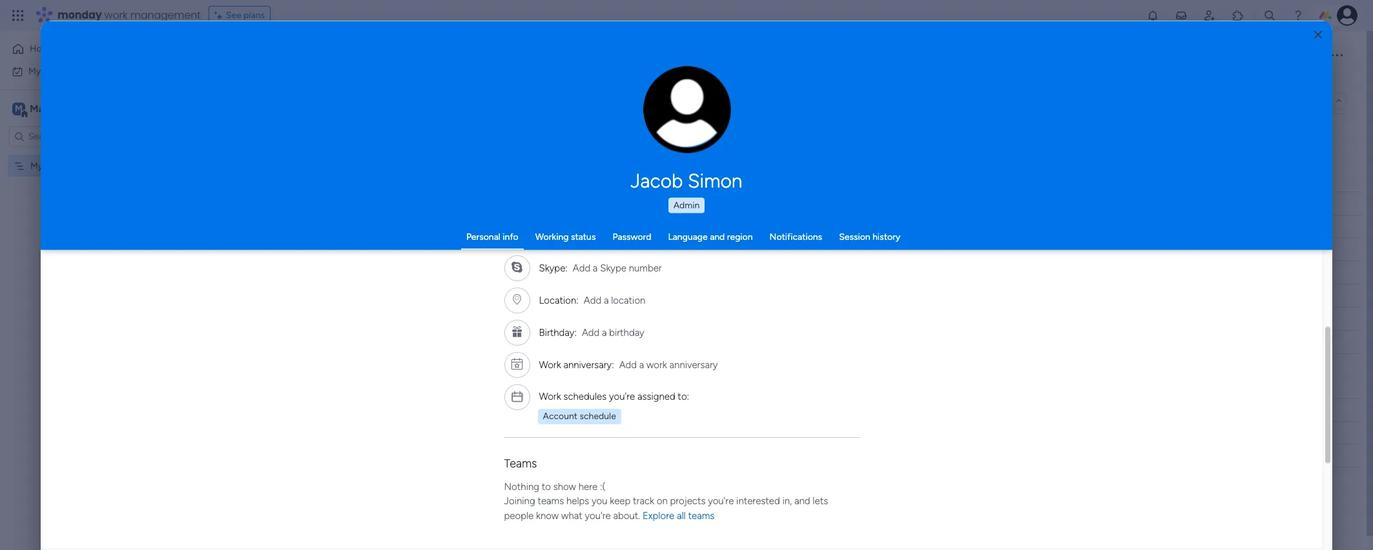 Task type: describe. For each thing, give the bounding box(es) containing it.
due date
[[629, 198, 665, 209]]

session history link
[[839, 231, 900, 242]]

apps image
[[1232, 9, 1245, 22]]

all
[[677, 510, 686, 522]]

password
[[613, 231, 651, 242]]

birthday: add a birthday
[[539, 327, 644, 338]]

location: add a location
[[539, 295, 645, 306]]

nov for nov 18
[[636, 268, 651, 278]]

it
[[580, 244, 585, 255]]

working status
[[535, 231, 596, 242]]

skype:
[[539, 262, 568, 274]]

working for working on it
[[532, 244, 565, 255]]

workspace image
[[12, 102, 25, 116]]

0 horizontal spatial on
[[567, 244, 577, 255]]

explore all teams
[[643, 510, 715, 522]]

0 vertical spatial and
[[710, 231, 725, 242]]

17
[[654, 245, 662, 255]]

help image
[[1292, 9, 1305, 22]]

m
[[15, 103, 23, 114]]

session history
[[839, 231, 900, 242]]

on inside joining teams helps you keep track on projects you're interested in, and lets people know what you're about.
[[657, 496, 668, 507]]

nov 19
[[636, 292, 662, 301]]

account schedule
[[543, 411, 616, 422]]

schedule
[[580, 411, 616, 422]]

add down the birthday
[[619, 359, 637, 371]]

joining
[[504, 496, 535, 507]]

birthday
[[609, 327, 644, 338]]

my board list box
[[0, 152, 165, 351]]

assigned
[[637, 391, 675, 403]]

teams
[[504, 457, 537, 471]]

work for work schedules you're assigned to:
[[539, 391, 561, 403]]

projects
[[670, 496, 706, 507]]

a up 'assigned'
[[639, 359, 644, 371]]

simon
[[688, 169, 742, 192]]

admin
[[673, 200, 700, 211]]

nov for nov 19
[[636, 292, 651, 301]]

explore all teams link
[[643, 510, 715, 522]]

19
[[654, 292, 662, 301]]

project
[[244, 245, 273, 256]]

number
[[629, 262, 662, 274]]

v2 done deadline image
[[606, 267, 617, 279]]

password link
[[613, 231, 651, 242]]

a for birthday
[[602, 327, 607, 338]]

lets
[[813, 496, 828, 507]]

due
[[629, 198, 645, 209]]

skype: add a skype number
[[539, 262, 662, 274]]

personal info link
[[466, 231, 518, 242]]

done
[[548, 267, 569, 278]]

picture
[[674, 128, 700, 137]]

column information image
[[585, 405, 595, 416]]

monday work management
[[57, 8, 201, 23]]

see
[[226, 10, 241, 21]]

my work
[[28, 66, 63, 77]]

working for working status
[[535, 231, 569, 242]]

select product image
[[12, 9, 25, 22]]

work for my
[[43, 66, 63, 77]]

to:
[[678, 391, 689, 403]]

location
[[611, 295, 645, 306]]

explore
[[643, 510, 674, 522]]

add for add a location
[[584, 295, 601, 306]]

to
[[542, 481, 551, 493]]

location:
[[539, 295, 579, 306]]

keep
[[610, 496, 631, 507]]

workspace selection element
[[12, 101, 108, 118]]

nov 18
[[636, 268, 662, 278]]

people
[[504, 510, 534, 522]]

work for monday
[[104, 8, 128, 23]]

1
[[276, 245, 279, 256]]

jacob simon button
[[509, 169, 864, 192]]

home
[[30, 43, 54, 54]]

teams button
[[504, 457, 537, 471]]

language
[[668, 231, 708, 242]]

invite members image
[[1203, 9, 1216, 22]]

inbox image
[[1175, 9, 1188, 22]]

history
[[873, 231, 900, 242]]

main workspace
[[30, 102, 106, 115]]

what
[[561, 510, 582, 522]]

show
[[553, 481, 576, 493]]

session
[[839, 231, 870, 242]]

2 horizontal spatial work
[[647, 359, 667, 371]]

account
[[543, 411, 577, 422]]

change
[[660, 117, 688, 126]]

home button
[[8, 39, 139, 59]]

18
[[653, 268, 662, 278]]

monday
[[57, 8, 102, 23]]

anniversary:
[[563, 359, 614, 371]]

notifications link
[[770, 231, 822, 242]]

work anniversary: add a work anniversary
[[539, 359, 718, 371]]

Search in workspace field
[[27, 129, 108, 144]]

region
[[727, 231, 753, 242]]

my work button
[[8, 61, 139, 82]]

skype
[[600, 262, 626, 274]]

personal info
[[466, 231, 518, 242]]



Task type: vqa. For each thing, say whether or not it's contained in the screenshot.
Filter's '/'
no



Task type: locate. For each thing, give the bounding box(es) containing it.
here
[[579, 481, 598, 493]]

add for add a birthday
[[582, 327, 600, 338]]

2 vertical spatial nov
[[636, 292, 651, 301]]

work down birthday: in the bottom left of the page
[[539, 359, 561, 371]]

a for skype
[[593, 262, 598, 274]]

and inside joining teams helps you keep track on projects you're interested in, and lets people know what you're about.
[[794, 496, 810, 507]]

working up skype:
[[532, 244, 565, 255]]

0 horizontal spatial work
[[43, 66, 63, 77]]

my inside button
[[28, 66, 41, 77]]

and left region
[[710, 231, 725, 242]]

add up birthday: add a birthday
[[584, 295, 601, 306]]

status
[[571, 231, 596, 242]]

track
[[633, 496, 654, 507]]

jacob simon image
[[1337, 5, 1358, 26]]

Due date field
[[625, 197, 668, 211]]

plans
[[244, 10, 265, 21]]

my for my work
[[28, 66, 41, 77]]

close image
[[1314, 30, 1322, 40]]

0 horizontal spatial teams
[[538, 496, 564, 507]]

date
[[647, 198, 665, 209]]

1 horizontal spatial work
[[104, 8, 128, 23]]

2 vertical spatial work
[[647, 359, 667, 371]]

teams inside joining teams helps you keep track on projects you're interested in, and lets people know what you're about.
[[538, 496, 564, 507]]

nov left 19
[[636, 292, 651, 301]]

change profile picture
[[660, 117, 714, 137]]

birthday:
[[539, 327, 577, 338]]

Status field
[[542, 403, 575, 418]]

board
[[45, 161, 68, 171]]

0 vertical spatial work
[[104, 8, 128, 23]]

teams down projects
[[688, 510, 715, 522]]

1 vertical spatial on
[[657, 496, 668, 507]]

schedules
[[563, 391, 607, 403]]

my for my board
[[30, 161, 43, 171]]

1 vertical spatial my
[[30, 161, 43, 171]]

1 horizontal spatial teams
[[688, 510, 715, 522]]

my board
[[30, 161, 68, 171]]

1 vertical spatial nov
[[636, 268, 651, 278]]

0 vertical spatial nov
[[636, 245, 652, 255]]

in,
[[782, 496, 792, 507]]

a left location
[[604, 295, 609, 306]]

on up explore
[[657, 496, 668, 507]]

my inside "list box"
[[30, 161, 43, 171]]

0 vertical spatial working
[[535, 231, 569, 242]]

add
[[573, 262, 590, 274], [584, 295, 601, 306], [582, 327, 600, 338], [619, 359, 637, 371]]

status
[[546, 405, 572, 416]]

1 vertical spatial and
[[794, 496, 810, 507]]

work inside button
[[43, 66, 63, 77]]

0 vertical spatial you're
[[609, 391, 635, 403]]

nov left 17 in the left top of the page
[[636, 245, 652, 255]]

0 vertical spatial work
[[539, 359, 561, 371]]

profile
[[691, 117, 714, 126]]

work for work anniversary: add a work anniversary
[[539, 359, 561, 371]]

1 vertical spatial work
[[43, 66, 63, 77]]

my
[[28, 66, 41, 77], [30, 161, 43, 171]]

a left the birthday
[[602, 327, 607, 338]]

1 vertical spatial you're
[[708, 496, 734, 507]]

1 nov from the top
[[636, 245, 652, 255]]

add down location: add a location on the left of page
[[582, 327, 600, 338]]

not
[[534, 222, 550, 233]]

1 vertical spatial work
[[539, 391, 561, 403]]

2 work from the top
[[539, 391, 561, 403]]

1 vertical spatial teams
[[688, 510, 715, 522]]

joining teams helps you keep track on projects you're interested in, and lets people know what you're about.
[[504, 496, 828, 522]]

add for add a skype number
[[573, 262, 590, 274]]

main
[[30, 102, 52, 115]]

on left it
[[567, 244, 577, 255]]

work right monday
[[104, 8, 128, 23]]

working on it
[[532, 244, 585, 255]]

1 vertical spatial working
[[532, 244, 565, 255]]

my down home
[[28, 66, 41, 77]]

nothing to show here :(
[[504, 481, 606, 493]]

started
[[552, 222, 582, 233]]

working
[[535, 231, 569, 242], [532, 244, 565, 255]]

column information image
[[674, 199, 685, 209]]

a left v2 done deadline image
[[593, 262, 598, 274]]

working status link
[[535, 231, 596, 242]]

nov left 18
[[636, 268, 651, 278]]

work up status
[[539, 391, 561, 403]]

1 work from the top
[[539, 359, 561, 371]]

info
[[503, 231, 518, 242]]

0 vertical spatial teams
[[538, 496, 564, 507]]

nov for nov 17
[[636, 245, 652, 255]]

work schedules you're assigned to:
[[539, 391, 689, 403]]

3 nov from the top
[[636, 292, 651, 301]]

know
[[536, 510, 559, 522]]

notifications
[[770, 231, 822, 242]]

management
[[130, 8, 201, 23]]

option
[[0, 154, 165, 157]]

teams
[[538, 496, 564, 507], [688, 510, 715, 522]]

you're right projects
[[708, 496, 734, 507]]

helps
[[566, 496, 589, 507]]

1 horizontal spatial on
[[657, 496, 668, 507]]

you're down the you in the left of the page
[[585, 510, 611, 522]]

add down it
[[573, 262, 590, 274]]

personal
[[466, 231, 500, 242]]

account schedule button
[[538, 409, 621, 425]]

and right in,
[[794, 496, 810, 507]]

and
[[710, 231, 725, 242], [794, 496, 810, 507]]

my left board
[[30, 161, 43, 171]]

anniversary
[[670, 359, 718, 371]]

see plans button
[[208, 6, 271, 25]]

1 horizontal spatial and
[[794, 496, 810, 507]]

work down home
[[43, 66, 63, 77]]

you
[[592, 496, 607, 507]]

notifications image
[[1146, 9, 1159, 22]]

search everything image
[[1263, 9, 1276, 22]]

work up 'assigned'
[[647, 359, 667, 371]]

2 nov from the top
[[636, 268, 651, 278]]

language and region link
[[668, 231, 753, 242]]

:(
[[600, 481, 606, 493]]

you're up due date element
[[609, 391, 635, 403]]

stuck
[[547, 291, 570, 302]]

not started
[[534, 222, 582, 233]]

a for location
[[604, 295, 609, 306]]

0 vertical spatial on
[[567, 244, 577, 255]]

working up the working on it
[[535, 231, 569, 242]]

work
[[104, 8, 128, 23], [43, 66, 63, 77], [647, 359, 667, 371]]

due date element
[[625, 403, 669, 418]]

change profile picture button
[[643, 66, 731, 154]]

nov
[[636, 245, 652, 255], [636, 268, 651, 278], [636, 292, 651, 301]]

see plans
[[226, 10, 265, 21]]

collapse board header image
[[1334, 96, 1344, 106]]

0 horizontal spatial and
[[710, 231, 725, 242]]

workspace
[[55, 102, 106, 115]]

interested
[[736, 496, 780, 507]]

0 vertical spatial my
[[28, 66, 41, 77]]

jacob
[[631, 169, 683, 192]]

nov 17
[[636, 245, 662, 255]]

teams up know
[[538, 496, 564, 507]]

2 vertical spatial you're
[[585, 510, 611, 522]]

a
[[593, 262, 598, 274], [604, 295, 609, 306], [602, 327, 607, 338], [639, 359, 644, 371]]

about.
[[613, 510, 640, 522]]

project 1
[[244, 245, 279, 256]]



